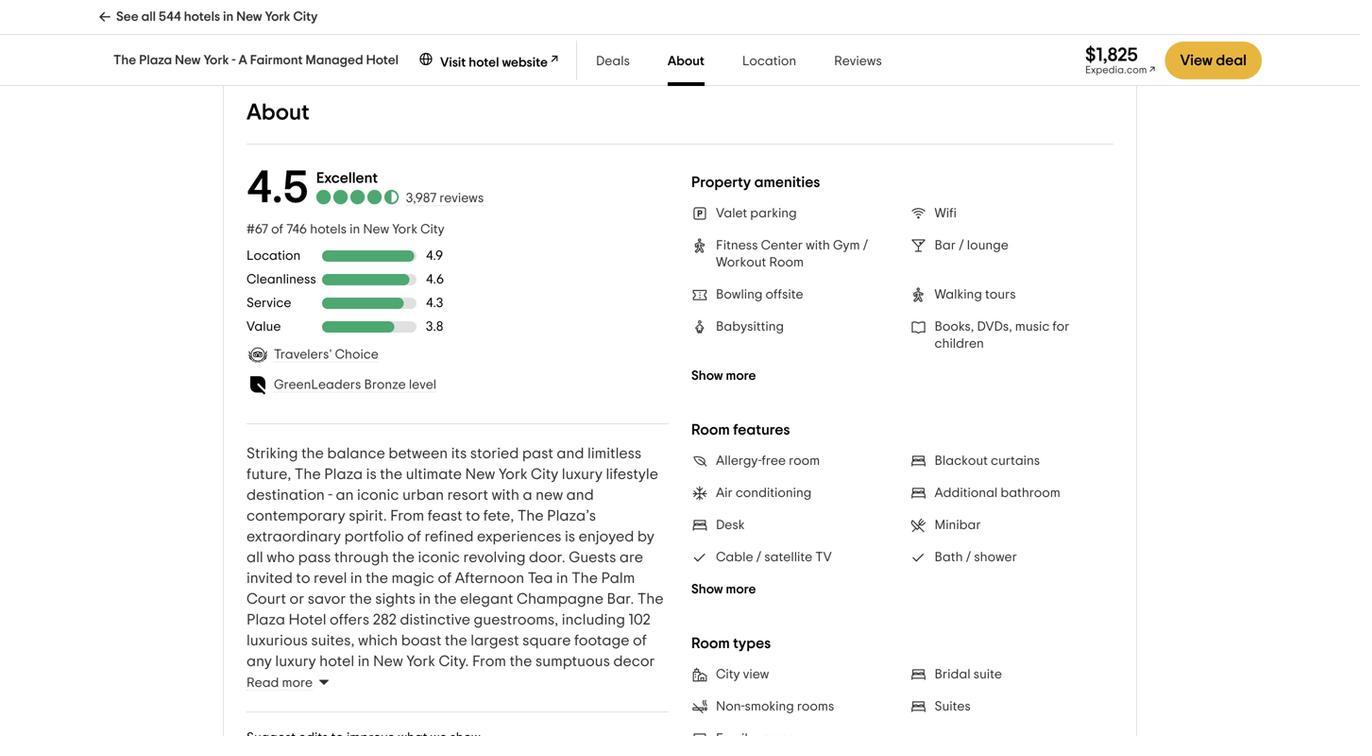 Task type: locate. For each thing, give the bounding box(es) containing it.
an up spirit.
[[336, 487, 354, 503]]

including
[[562, 612, 626, 627]]

hotel right visit
[[469, 56, 499, 70]]

room up allergy-
[[692, 422, 730, 438]]

0 horizontal spatial with
[[492, 487, 520, 503]]

new
[[536, 487, 563, 503]]

hotels right 544
[[184, 10, 220, 24]]

blackout
[[935, 455, 988, 468]]

0 vertical spatial location
[[743, 55, 797, 68]]

show up room features
[[692, 369, 723, 383]]

all up invited
[[247, 550, 263, 565]]

to down resort
[[466, 508, 480, 523]]

room left types
[[692, 636, 730, 651]]

282
[[373, 612, 397, 627]]

- inside striking the balance between its storied past and limitless future, the plaza is the ultimate new york city luxury lifestyle destination - an iconic urban resort with a new and contemporary spirit. from feast to fete, the plaza's extraordinary portfolio of refined experiences is enjoyed by all who pass through the iconic revolving door. guests are invited to revel in the magic of afternoon tea in the palm court or savor the sights in the elegant champagne bar. the plaza hotel offers 282 distinctive guestrooms, including 102 luxurious suites, which boast the largest square footage of any luxury hotel in new york city. from the sumptuous decor to the impeccable white glove service, the plaza is an extraordinary hotel that offers every indulgence. for our suite guests, the plaza is pleased to offer butler servi
[[328, 487, 333, 503]]

1 vertical spatial room
[[692, 422, 730, 438]]

/ right bath at the right bottom
[[966, 551, 972, 564]]

champagne
[[517, 591, 604, 606]]

1 horizontal spatial luxury
[[562, 467, 603, 482]]

0 vertical spatial show
[[692, 369, 723, 383]]

more down the cable
[[726, 583, 756, 596]]

the up city.
[[445, 633, 468, 648]]

location left reviews
[[743, 55, 797, 68]]

by
[[638, 529, 655, 544]]

1 vertical spatial iconic
[[418, 550, 460, 565]]

books,
[[935, 320, 975, 334]]

with inside striking the balance between its storied past and limitless future, the plaza is the ultimate new york city luxury lifestyle destination - an iconic urban resort with a new and contemporary spirit. from feast to fete, the plaza's extraordinary portfolio of refined experiences is enjoyed by all who pass through the iconic revolving door. guests are invited to revel in the magic of afternoon tea in the palm court or savor the sights in the elegant champagne bar. the plaza hotel offers 282 distinctive guestrooms, including 102 luxurious suites, which boast the largest square footage of any luxury hotel in new york city. from the sumptuous decor to the impeccable white glove service, the plaza is an extraordinary hotel that offers every indulgence. for our suite guests, the plaza is pleased to offer butler servi
[[492, 487, 520, 503]]

1 vertical spatial hotel
[[289, 612, 326, 627]]

1 vertical spatial -
[[328, 487, 333, 503]]

room for room types
[[692, 636, 730, 651]]

a
[[239, 54, 247, 67]]

about down fairmont
[[247, 102, 310, 124]]

the up destination
[[295, 467, 321, 482]]

city up new
[[531, 467, 559, 482]]

advertisement region
[[336, 0, 1024, 43]]

bronze
[[364, 378, 406, 391]]

see
[[116, 10, 139, 24]]

the right guests,
[[299, 716, 325, 731]]

1 vertical spatial hotels
[[310, 223, 347, 236]]

with left gym
[[806, 239, 831, 252]]

york down boast at the bottom left of page
[[407, 654, 436, 669]]

fete,
[[484, 508, 514, 523]]

suite right bridal
[[974, 668, 1003, 681]]

hotels right 746
[[310, 223, 347, 236]]

the up distinctive
[[434, 591, 457, 606]]

0 horizontal spatial hotels
[[184, 10, 220, 24]]

offsite
[[766, 288, 804, 301]]

hotel
[[366, 54, 399, 67], [289, 612, 326, 627]]

1 horizontal spatial all
[[247, 550, 263, 565]]

level
[[409, 378, 437, 391]]

0 horizontal spatial location
[[247, 249, 301, 263]]

0 vertical spatial room
[[770, 256, 804, 269]]

and right past
[[557, 446, 585, 461]]

hotel down or
[[289, 612, 326, 627]]

smoking
[[745, 700, 795, 713]]

/ right gym
[[863, 239, 869, 252]]

is
[[366, 467, 377, 482], [565, 529, 576, 544], [585, 675, 596, 690], [371, 716, 381, 731]]

room down center
[[770, 256, 804, 269]]

plaza down the sumptuous
[[543, 675, 582, 690]]

2 vertical spatial hotel
[[345, 695, 380, 710]]

1 horizontal spatial -
[[328, 487, 333, 503]]

is down plaza's
[[565, 529, 576, 544]]

york up a
[[499, 467, 528, 482]]

3,987
[[406, 192, 437, 205]]

new up white
[[373, 654, 403, 669]]

bowling
[[716, 288, 763, 301]]

conditioning
[[736, 487, 812, 500]]

location up cleanliness
[[247, 249, 301, 263]]

from down 'largest' on the left of page
[[473, 654, 507, 669]]

greenleaders bronze level
[[274, 378, 437, 391]]

1 vertical spatial about
[[247, 102, 310, 124]]

2 show from the top
[[692, 583, 723, 596]]

cable
[[716, 551, 754, 564]]

offers down glove
[[415, 695, 455, 710]]

1 horizontal spatial from
[[473, 654, 507, 669]]

from down urban
[[390, 508, 424, 523]]

extraordinary down 'read more'
[[247, 695, 341, 710]]

0 horizontal spatial all
[[141, 10, 156, 24]]

past
[[522, 446, 554, 461]]

and
[[557, 446, 585, 461], [567, 487, 594, 503]]

plaza down 544
[[139, 54, 172, 67]]

visit
[[440, 56, 466, 70]]

decor
[[614, 654, 655, 669]]

0 vertical spatial about
[[668, 55, 705, 68]]

the down see
[[113, 54, 136, 67]]

0 vertical spatial from
[[390, 508, 424, 523]]

with up fete,
[[492, 487, 520, 503]]

property
[[692, 175, 751, 190]]

rooms
[[797, 700, 835, 713]]

of left refined
[[407, 529, 421, 544]]

savor
[[308, 591, 346, 606]]

in
[[223, 10, 234, 24], [350, 223, 360, 236], [351, 571, 363, 586], [557, 571, 569, 586], [419, 591, 431, 606], [358, 654, 370, 669]]

any
[[247, 654, 272, 669]]

butler
[[498, 716, 539, 731]]

wifi
[[935, 207, 957, 220]]

revolving
[[464, 550, 526, 565]]

deal
[[1217, 53, 1247, 68]]

hotel inside striking the balance between its storied past and limitless future, the plaza is the ultimate new york city luxury lifestyle destination - an iconic urban resort with a new and contemporary spirit. from feast to fete, the plaza's extraordinary portfolio of refined experiences is enjoyed by all who pass through the iconic revolving door. guests are invited to revel in the magic of afternoon tea in the palm court or savor the sights in the elegant champagne bar. the plaza hotel offers 282 distinctive guestrooms, including 102 luxurious suites, which boast the largest square footage of any luxury hotel in new york city. from the sumptuous decor to the impeccable white glove service, the plaza is an extraordinary hotel that offers every indulgence. for our suite guests, the plaza is pleased to offer butler servi
[[289, 612, 326, 627]]

0 horizontal spatial iconic
[[357, 487, 399, 503]]

striking
[[247, 446, 298, 461]]

/ right the bar
[[959, 239, 965, 252]]

-
[[232, 54, 236, 67], [328, 487, 333, 503]]

afternoon
[[455, 571, 525, 586]]

luxury
[[562, 467, 603, 482], [275, 654, 316, 669]]

the right savor on the bottom left of page
[[350, 591, 372, 606]]

luxury down limitless
[[562, 467, 603, 482]]

hotels for 746
[[310, 223, 347, 236]]

1 vertical spatial show
[[692, 583, 723, 596]]

workout
[[716, 256, 767, 269]]

city
[[293, 10, 318, 24], [421, 223, 445, 236], [531, 467, 559, 482], [716, 668, 740, 681]]

sights
[[375, 591, 416, 606]]

0 vertical spatial extraordinary
[[247, 529, 341, 544]]

new up a
[[236, 10, 262, 24]]

0 vertical spatial with
[[806, 239, 831, 252]]

suite right our
[[636, 695, 669, 710]]

in up champagne
[[557, 571, 569, 586]]

enjoyed
[[579, 529, 634, 544]]

new down 544
[[175, 54, 201, 67]]

location
[[743, 55, 797, 68], [247, 249, 301, 263]]

view deal
[[1181, 53, 1247, 68]]

see all 544 hotels in new york city
[[116, 10, 318, 24]]

0 horizontal spatial from
[[390, 508, 424, 523]]

1 vertical spatial show more
[[692, 583, 756, 596]]

show down the cable
[[692, 583, 723, 596]]

room for room features
[[692, 422, 730, 438]]

1 vertical spatial extraordinary
[[247, 695, 341, 710]]

from
[[390, 508, 424, 523], [473, 654, 507, 669]]

1 horizontal spatial with
[[806, 239, 831, 252]]

and up plaza's
[[567, 487, 594, 503]]

an up our
[[599, 675, 617, 690]]

1 vertical spatial with
[[492, 487, 520, 503]]

0 horizontal spatial an
[[336, 487, 354, 503]]

hotel left the that
[[345, 695, 380, 710]]

the down through
[[366, 571, 388, 586]]

offers up suites,
[[330, 612, 370, 627]]

bath / shower
[[935, 551, 1018, 564]]

0 vertical spatial iconic
[[357, 487, 399, 503]]

0 vertical spatial show more
[[692, 369, 756, 383]]

1 horizontal spatial hotels
[[310, 223, 347, 236]]

1 horizontal spatial an
[[599, 675, 617, 690]]

free
[[762, 455, 786, 468]]

city up 4.9 at the top left of page
[[421, 223, 445, 236]]

hotel down suites,
[[320, 654, 355, 669]]

0 horizontal spatial hotel
[[289, 612, 326, 627]]

2 vertical spatial more
[[282, 676, 313, 690]]

2 vertical spatial room
[[692, 636, 730, 651]]

portfolio
[[345, 529, 404, 544]]

through
[[334, 550, 389, 565]]

#67
[[247, 223, 268, 236]]

show more
[[692, 369, 756, 383], [692, 583, 756, 596]]

0 horizontal spatial suite
[[636, 695, 669, 710]]

4.6
[[426, 273, 444, 286]]

luxury up 'read more'
[[275, 654, 316, 669]]

1 horizontal spatial hotel
[[366, 54, 399, 67]]

spirit.
[[349, 508, 387, 523]]

show more down babysitting
[[692, 369, 756, 383]]

extraordinary down contemporary at left bottom
[[247, 529, 341, 544]]

iconic down refined
[[418, 550, 460, 565]]

0 horizontal spatial -
[[232, 54, 236, 67]]

/ for cable / satellite tv
[[757, 551, 762, 564]]

hotels for 544
[[184, 10, 220, 24]]

1 vertical spatial suite
[[636, 695, 669, 710]]

iconic up spirit.
[[357, 487, 399, 503]]

show more down the cable
[[692, 583, 756, 596]]

0 vertical spatial hotels
[[184, 10, 220, 24]]

2 extraordinary from the top
[[247, 695, 341, 710]]

1 show more from the top
[[692, 369, 756, 383]]

1 horizontal spatial suite
[[974, 668, 1003, 681]]

1 vertical spatial an
[[599, 675, 617, 690]]

1 vertical spatial location
[[247, 249, 301, 263]]

0 vertical spatial an
[[336, 487, 354, 503]]

- up contemporary at left bottom
[[328, 487, 333, 503]]

0 horizontal spatial luxury
[[275, 654, 316, 669]]

reviews
[[835, 55, 882, 68]]

music
[[1016, 320, 1050, 334]]

plaza down "balance"
[[324, 467, 363, 482]]

feast
[[428, 508, 463, 523]]

air conditioning
[[716, 487, 812, 500]]

excellent
[[316, 171, 378, 186]]

features
[[733, 422, 790, 438]]

guests,
[[247, 716, 296, 731]]

1 horizontal spatial iconic
[[418, 550, 460, 565]]

3,987 reviews
[[406, 192, 484, 205]]

0 horizontal spatial offers
[[330, 612, 370, 627]]

4.9
[[426, 249, 443, 263]]

more down babysitting
[[726, 369, 756, 383]]

bowling offsite
[[716, 288, 804, 301]]

the down between
[[380, 467, 403, 482]]

1 horizontal spatial offers
[[415, 695, 455, 710]]

walking
[[935, 288, 983, 301]]

0 vertical spatial suite
[[974, 668, 1003, 681]]

0 vertical spatial hotel
[[366, 54, 399, 67]]

impeccable
[[290, 675, 373, 690]]

the
[[113, 54, 136, 67], [295, 467, 321, 482], [518, 508, 544, 523], [572, 571, 598, 586], [638, 591, 664, 606], [514, 675, 540, 690], [299, 716, 325, 731]]

1 horizontal spatial about
[[668, 55, 705, 68]]

travelers' choice
[[274, 348, 379, 361]]

all right see
[[141, 10, 156, 24]]

urban
[[403, 487, 444, 503]]

0 vertical spatial luxury
[[562, 467, 603, 482]]

new up resort
[[465, 467, 496, 482]]

suite
[[974, 668, 1003, 681], [636, 695, 669, 710]]

1 vertical spatial all
[[247, 550, 263, 565]]

boast
[[401, 633, 442, 648]]

/ for bar / lounge
[[959, 239, 965, 252]]

bath
[[935, 551, 963, 564]]

- left a
[[232, 54, 236, 67]]

hotel right the managed
[[366, 54, 399, 67]]

balance
[[327, 446, 385, 461]]

white
[[376, 675, 413, 690]]

more right read
[[282, 676, 313, 690]]

bar
[[935, 239, 956, 252]]

a
[[523, 487, 533, 503]]

/ right the cable
[[757, 551, 762, 564]]

about down advertisement region
[[668, 55, 705, 68]]

new inside see all 544 hotels in new york city link
[[236, 10, 262, 24]]

1 horizontal spatial location
[[743, 55, 797, 68]]



Task type: vqa. For each thing, say whether or not it's contained in the screenshot.
3.8
yes



Task type: describe. For each thing, give the bounding box(es) containing it.
in up the plaza new york - a fairmont managed hotel
[[223, 10, 234, 24]]

the right striking
[[302, 446, 324, 461]]

view deal button
[[1166, 42, 1262, 79]]

website
[[502, 56, 548, 70]]

the down any on the bottom
[[264, 675, 287, 690]]

new down excellent
[[363, 223, 389, 236]]

cleanliness
[[247, 273, 316, 286]]

our
[[609, 695, 632, 710]]

walking tours
[[935, 288, 1016, 301]]

is up for
[[585, 675, 596, 690]]

city inside striking the balance between its storied past and limitless future, the plaza is the ultimate new york city luxury lifestyle destination - an iconic urban resort with a new and contemporary spirit. from feast to fete, the plaza's extraordinary portfolio of refined experiences is enjoyed by all who pass through the iconic revolving door. guests are invited to revel in the magic of afternoon tea in the palm court or savor the sights in the elegant champagne bar. the plaza hotel offers 282 distinctive guestrooms, including 102 luxurious suites, which boast the largest square footage of any luxury hotel in new york city. from the sumptuous decor to the impeccable white glove service, the plaza is an extraordinary hotel that offers every indulgence. for our suite guests, the plaza is pleased to offer butler servi
[[531, 467, 559, 482]]

room types
[[692, 636, 771, 651]]

of right 'magic'
[[438, 571, 452, 586]]

suite inside striking the balance between its storied past and limitless future, the plaza is the ultimate new york city luxury lifestyle destination - an iconic urban resort with a new and contemporary spirit. from feast to fete, the plaza's extraordinary portfolio of refined experiences is enjoyed by all who pass through the iconic revolving door. guests are invited to revel in the magic of afternoon tea in the palm court or savor the sights in the elegant champagne bar. the plaza hotel offers 282 distinctive guestrooms, including 102 luxurious suites, which boast the largest square footage of any luxury hotel in new york city. from the sumptuous decor to the impeccable white glove service, the plaza is an extraordinary hotel that offers every indulgence. for our suite guests, the plaza is pleased to offer butler servi
[[636, 695, 669, 710]]

destination
[[247, 487, 325, 503]]

suites
[[935, 700, 971, 713]]

1 vertical spatial and
[[567, 487, 594, 503]]

in down through
[[351, 571, 363, 586]]

who
[[267, 550, 295, 565]]

2 show more from the top
[[692, 583, 756, 596]]

/ for bath / shower
[[966, 551, 972, 564]]

0 horizontal spatial about
[[247, 102, 310, 124]]

shower
[[975, 551, 1018, 564]]

or
[[290, 591, 304, 606]]

fitness center with gym / workout room
[[716, 239, 869, 269]]

0 vertical spatial offers
[[330, 612, 370, 627]]

of down 102
[[633, 633, 647, 648]]

allergy-free room
[[716, 455, 820, 468]]

contemporary
[[247, 508, 346, 523]]

valet parking
[[716, 207, 797, 220]]

0 vertical spatial -
[[232, 54, 236, 67]]

the up indulgence.
[[514, 675, 540, 690]]

in down which
[[358, 654, 370, 669]]

city up the managed
[[293, 10, 318, 24]]

#67 of 746 hotels in new york city
[[247, 223, 445, 236]]

0 vertical spatial all
[[141, 10, 156, 24]]

1 vertical spatial more
[[726, 583, 756, 596]]

square
[[523, 633, 571, 648]]

in up distinctive
[[419, 591, 431, 606]]

air
[[716, 487, 733, 500]]

revel
[[314, 571, 347, 586]]

0 vertical spatial more
[[726, 369, 756, 383]]

the plaza new york - a fairmont managed hotel
[[113, 54, 399, 67]]

glove
[[416, 675, 454, 690]]

the down the square
[[510, 654, 532, 669]]

for
[[1053, 320, 1070, 334]]

that
[[383, 695, 411, 710]]

magic
[[392, 571, 435, 586]]

palm
[[602, 571, 635, 586]]

value
[[247, 320, 281, 333]]

satellite
[[765, 551, 813, 564]]

city left view
[[716, 668, 740, 681]]

for
[[583, 695, 606, 710]]

tea
[[528, 571, 553, 586]]

curtains
[[991, 455, 1041, 468]]

limitless
[[588, 446, 642, 461]]

the up 102
[[638, 591, 664, 606]]

1 vertical spatial hotel
[[320, 654, 355, 669]]

room features
[[692, 422, 790, 438]]

additional
[[935, 487, 998, 500]]

to up or
[[296, 571, 310, 586]]

center
[[761, 239, 803, 252]]

the up 'magic'
[[392, 550, 415, 565]]

non-smoking rooms
[[716, 700, 835, 713]]

0 vertical spatial hotel
[[469, 56, 499, 70]]

gym
[[833, 239, 860, 252]]

with inside fitness center with gym / workout room
[[806, 239, 831, 252]]

reviews
[[440, 192, 484, 205]]

102
[[629, 612, 651, 627]]

blackout curtains
[[935, 455, 1041, 468]]

greenleaders
[[274, 378, 361, 391]]

york up fairmont
[[265, 10, 290, 24]]

plaza down impeccable
[[329, 716, 367, 731]]

in down excellent
[[350, 223, 360, 236]]

read
[[247, 676, 279, 690]]

service,
[[457, 675, 510, 690]]

read more
[[247, 676, 313, 690]]

view
[[743, 668, 770, 681]]

to left offer
[[444, 716, 459, 731]]

experiences
[[477, 529, 562, 544]]

are
[[620, 550, 643, 565]]

between
[[389, 446, 448, 461]]

additional bathroom
[[935, 487, 1061, 500]]

see all 544 hotels in new york city link
[[98, 0, 318, 34]]

babysitting
[[716, 320, 784, 334]]

is down "balance"
[[366, 467, 377, 482]]

room inside fitness center with gym / workout room
[[770, 256, 804, 269]]

york down 3,987
[[392, 223, 418, 236]]

room
[[789, 455, 820, 468]]

the down 'guests'
[[572, 571, 598, 586]]

0 vertical spatial and
[[557, 446, 585, 461]]

/ inside fitness center with gym / workout room
[[863, 239, 869, 252]]

minibar
[[935, 519, 981, 532]]

the down a
[[518, 508, 544, 523]]

plaza's
[[547, 508, 596, 523]]

visit hotel website link
[[418, 50, 561, 71]]

$1,825
[[1086, 46, 1139, 65]]

bridal suite
[[935, 668, 1003, 681]]

1 show from the top
[[692, 369, 723, 383]]

offer
[[462, 716, 495, 731]]

1 extraordinary from the top
[[247, 529, 341, 544]]

which
[[358, 633, 398, 648]]

1 vertical spatial offers
[[415, 695, 455, 710]]

is left pleased
[[371, 716, 381, 731]]

of left 746
[[271, 223, 283, 236]]

all inside striking the balance between its storied past and limitless future, the plaza is the ultimate new york city luxury lifestyle destination - an iconic urban resort with a new and contemporary spirit. from feast to fete, the plaza's extraordinary portfolio of refined experiences is enjoyed by all who pass through the iconic revolving door. guests are invited to revel in the magic of afternoon tea in the palm court or savor the sights in the elegant champagne bar. the plaza hotel offers 282 distinctive guestrooms, including 102 luxurious suites, which boast the largest square footage of any luxury hotel in new york city. from the sumptuous decor to the impeccable white glove service, the plaza is an extraordinary hotel that offers every indulgence. for our suite guests, the plaza is pleased to offer butler servi
[[247, 550, 263, 565]]

to down any on the bottom
[[247, 675, 261, 690]]

children
[[935, 337, 984, 351]]

types
[[733, 636, 771, 651]]

amenities
[[755, 175, 821, 190]]

deals
[[596, 55, 630, 68]]

plaza down court
[[247, 612, 285, 627]]

tv
[[816, 551, 832, 564]]

york left a
[[204, 54, 229, 67]]

sumptuous
[[536, 654, 610, 669]]

visit hotel website
[[440, 56, 548, 70]]

ultimate
[[406, 467, 462, 482]]

1 vertical spatial luxury
[[275, 654, 316, 669]]

1 vertical spatial from
[[473, 654, 507, 669]]

bar / lounge
[[935, 239, 1009, 252]]

future,
[[247, 467, 291, 482]]



